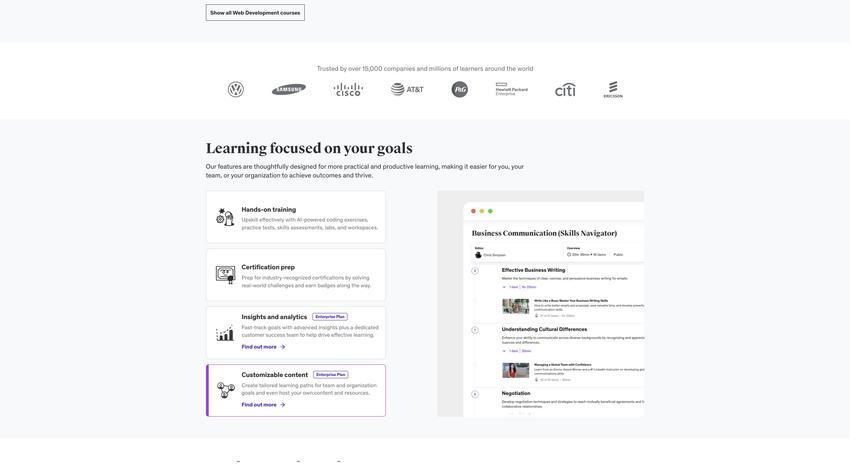 Task type: describe. For each thing, give the bounding box(es) containing it.
learners
[[460, 65, 483, 73]]

focused
[[270, 140, 322, 157]]

exercises,
[[344, 217, 368, 223]]

volkswagen logo image
[[228, 81, 244, 98]]

hands-on training upskill effectively with ai-powered coding exercises, practice tests, skills assessments, labs, and workspaces.
[[241, 206, 378, 231]]

screenshot of an settings interface image
[[437, 191, 644, 418]]

find out more link for customizable
[[241, 397, 286, 414]]

0 vertical spatial content
[[284, 371, 308, 379]]

even
[[266, 390, 278, 397]]

help
[[306, 332, 317, 339]]

trusted
[[317, 65, 338, 73]]

and left millions
[[417, 65, 428, 73]]

earn
[[305, 282, 316, 289]]

to inside fast-track goals with advanced insights plus a dedicated customer success team to help drive effective learning.
[[300, 332, 305, 339]]

content inside create tailored learning paths for team and organization goals and even host your own content and resources.
[[314, 390, 333, 397]]

labs,
[[325, 224, 336, 231]]

find out more for insights
[[241, 344, 276, 351]]

for inside certification prep prep for industry-recognized certifications by solving real-world challenges and earn badges along the way.
[[254, 275, 261, 281]]

and down practical
[[343, 172, 354, 180]]

achieve
[[289, 172, 311, 180]]

for up "outcomes" in the left of the page
[[318, 162, 326, 171]]

world inside certification prep prep for industry-recognized certifications by solving real-world challenges and earn badges along the way.
[[253, 282, 266, 289]]

coding
[[326, 217, 343, 223]]

skills
[[277, 224, 289, 231]]

solving
[[352, 275, 369, 281]]

show all web development courses
[[210, 9, 300, 16]]

plus
[[339, 324, 349, 331]]

paths
[[300, 382, 313, 389]]

effectively
[[259, 217, 284, 223]]

powered
[[304, 217, 325, 223]]

making
[[442, 162, 463, 171]]

cisco logo image
[[334, 83, 363, 96]]

your right you,
[[512, 162, 524, 171]]

insights and analytics tab
[[206, 307, 386, 360]]

out for insights
[[254, 344, 262, 351]]

own
[[303, 390, 313, 397]]

learning
[[206, 140, 267, 157]]

prep
[[241, 275, 253, 281]]

small image
[[279, 344, 286, 351]]

to inside the our features are thoughtfully designed for more practical and productive learning, making it easier for you, your team, or your organization to achieve outcomes and thrive.
[[282, 172, 288, 180]]

15,000
[[362, 65, 382, 73]]

insights and analytics
[[241, 313, 307, 322]]

or
[[224, 172, 229, 180]]

prep
[[281, 264, 295, 272]]

with inside hands-on training upskill effectively with ai-powered coding exercises, practice tests, skills assessments, labs, and workspaces.
[[285, 217, 296, 223]]

team,
[[206, 172, 222, 180]]

find out more link for insights
[[241, 339, 286, 356]]

designed
[[290, 162, 317, 171]]

real-
[[241, 282, 253, 289]]

courses
[[280, 9, 300, 16]]

on inside hands-on training upskill effectively with ai-powered coding exercises, practice tests, skills assessments, labs, and workspaces.
[[263, 206, 271, 214]]

customizable content tab
[[206, 365, 386, 418]]

certifications
[[312, 275, 344, 281]]

web
[[233, 9, 244, 16]]

easier
[[470, 162, 487, 171]]

2 horizontal spatial goals
[[377, 140, 413, 157]]

fast-track goals with advanced insights plus a dedicated customer success team to help drive effective learning.
[[241, 324, 379, 339]]

thrive.
[[355, 172, 373, 180]]

drive
[[318, 332, 330, 339]]

customizable content
[[241, 371, 308, 379]]

outcomes
[[313, 172, 341, 180]]

learning.
[[353, 332, 374, 339]]

insights
[[241, 313, 266, 322]]

plan for insights and analytics
[[336, 315, 344, 320]]

and left resources.
[[334, 390, 343, 397]]

trusted by over 15,000 companies and millions of learners around the world
[[317, 65, 533, 73]]

with inside fast-track goals with advanced insights plus a dedicated customer success team to help drive effective learning.
[[282, 324, 292, 331]]

out for customizable
[[254, 402, 262, 409]]

dedicated
[[354, 324, 379, 331]]

team inside create tailored learning paths for team and organization goals and even host your own content and resources.
[[323, 382, 335, 389]]

practice
[[241, 224, 261, 231]]

team inside fast-track goals with advanced insights plus a dedicated customer success team to help drive effective learning.
[[286, 332, 299, 339]]

way.
[[361, 282, 371, 289]]

create
[[241, 382, 258, 389]]

and up resources.
[[336, 382, 345, 389]]

productive
[[383, 162, 414, 171]]

learning focused on your goals tab list
[[206, 191, 386, 418]]

0 vertical spatial the
[[506, 65, 516, 73]]

challenges
[[268, 282, 294, 289]]

show all web development courses link
[[206, 4, 305, 21]]

and inside tab
[[267, 313, 279, 322]]

organization inside create tailored learning paths for team and organization goals and even host your own content and resources.
[[347, 382, 377, 389]]

enterprise plan for insights and analytics
[[315, 315, 344, 320]]

your inside create tailored learning paths for team and organization goals and even host your own content and resources.
[[291, 390, 301, 397]]

enterprise for customizable content
[[316, 373, 336, 378]]

companies
[[384, 65, 415, 73]]

learning focused on your goals
[[206, 140, 413, 157]]

more for insights and analytics
[[263, 344, 276, 351]]

and down tailored
[[256, 390, 265, 397]]

recognized
[[284, 275, 311, 281]]

tests,
[[262, 224, 276, 231]]

along
[[337, 282, 350, 289]]

practical
[[344, 162, 369, 171]]

you,
[[498, 162, 510, 171]]

and up thrive.
[[371, 162, 381, 171]]



Task type: vqa. For each thing, say whether or not it's contained in the screenshot.
learners
yes



Task type: locate. For each thing, give the bounding box(es) containing it.
find out more link down even at the left of page
[[241, 397, 286, 414]]

of
[[453, 65, 458, 73]]

more up "outcomes" in the left of the page
[[328, 162, 343, 171]]

1 vertical spatial world
[[253, 282, 266, 289]]

1 vertical spatial find out more
[[241, 402, 276, 409]]

att&t logo image
[[391, 83, 424, 96]]

by
[[340, 65, 347, 73], [345, 275, 351, 281]]

analytics
[[280, 313, 307, 322]]

for inside create tailored learning paths for team and organization goals and even host your own content and resources.
[[315, 382, 321, 389]]

certification prep prep for industry-recognized certifications by solving real-world challenges and earn badges along the way.
[[241, 264, 371, 289]]

plan inside insights and analytics tab
[[336, 315, 344, 320]]

1 horizontal spatial goals
[[268, 324, 281, 331]]

team
[[286, 332, 299, 339], [323, 382, 335, 389]]

certification prep tab
[[206, 249, 386, 302]]

1 horizontal spatial on
[[324, 140, 341, 157]]

0 vertical spatial by
[[340, 65, 347, 73]]

1 find out more link from the top
[[241, 339, 286, 356]]

more inside the customizable content tab
[[263, 402, 276, 409]]

content right own
[[314, 390, 333, 397]]

small image
[[279, 402, 286, 409]]

fast-
[[241, 324, 254, 331]]

organization
[[245, 172, 280, 180], [347, 382, 377, 389]]

advanced
[[294, 324, 317, 331]]

ericsson logo image
[[604, 81, 623, 98]]

2 find out more from the top
[[241, 402, 276, 409]]

0 vertical spatial more
[[328, 162, 343, 171]]

learning
[[279, 382, 298, 389]]

find inside the customizable content tab
[[241, 402, 253, 409]]

training
[[272, 206, 296, 214]]

1 vertical spatial goals
[[268, 324, 281, 331]]

0 vertical spatial out
[[254, 344, 262, 351]]

for
[[318, 162, 326, 171], [489, 162, 497, 171], [254, 275, 261, 281], [315, 382, 321, 389]]

millions
[[429, 65, 451, 73]]

out inside the customizable content tab
[[254, 402, 262, 409]]

team down "advanced"
[[286, 332, 299, 339]]

find for insights
[[241, 344, 253, 351]]

find inside insights and analytics tab
[[241, 344, 253, 351]]

for right paths
[[315, 382, 321, 389]]

are
[[243, 162, 252, 171]]

find out more inside insights and analytics tab
[[241, 344, 276, 351]]

more
[[328, 162, 343, 171], [263, 344, 276, 351], [263, 402, 276, 409]]

citi logo image
[[555, 83, 576, 96]]

plan up plus on the bottom
[[336, 315, 344, 320]]

0 vertical spatial find out more link
[[241, 339, 286, 356]]

0 vertical spatial enterprise plan
[[315, 315, 344, 320]]

find out more link inside the customizable content tab
[[241, 397, 286, 414]]

to down "advanced"
[[300, 332, 305, 339]]

and down recognized
[[295, 282, 304, 289]]

and up success
[[267, 313, 279, 322]]

workspaces.
[[348, 224, 378, 231]]

all
[[226, 9, 232, 16]]

1 vertical spatial to
[[300, 332, 305, 339]]

0 horizontal spatial the
[[351, 282, 359, 289]]

1 vertical spatial plan
[[337, 373, 345, 378]]

find out more link down customer
[[241, 339, 286, 356]]

enterprise plan inside insights and analytics tab
[[315, 315, 344, 320]]

find out more link inside insights and analytics tab
[[241, 339, 286, 356]]

and down coding
[[337, 224, 346, 231]]

0 vertical spatial find out more
[[241, 344, 276, 351]]

out inside insights and analytics tab
[[254, 344, 262, 351]]

0 horizontal spatial on
[[263, 206, 271, 214]]

hands-
[[241, 206, 263, 214]]

team right paths
[[323, 382, 335, 389]]

1 vertical spatial content
[[314, 390, 333, 397]]

find out more
[[241, 344, 276, 351], [241, 402, 276, 409]]

1 vertical spatial find
[[241, 402, 253, 409]]

more left small icon
[[263, 344, 276, 351]]

enterprise plan
[[315, 315, 344, 320], [316, 373, 345, 378]]

learning,
[[415, 162, 440, 171]]

0 vertical spatial find
[[241, 344, 253, 351]]

1 horizontal spatial to
[[300, 332, 305, 339]]

on up effectively
[[263, 206, 271, 214]]

badges
[[317, 282, 335, 289]]

world up hewlett packard enterprise logo
[[517, 65, 533, 73]]

insights
[[318, 324, 338, 331]]

1 vertical spatial enterprise
[[316, 373, 336, 378]]

host
[[279, 390, 290, 397]]

1 find from the top
[[241, 344, 253, 351]]

on up "outcomes" in the left of the page
[[324, 140, 341, 157]]

enterprise plan inside the customizable content tab
[[316, 373, 345, 378]]

1 vertical spatial organization
[[347, 382, 377, 389]]

0 vertical spatial goals
[[377, 140, 413, 157]]

1 vertical spatial more
[[263, 344, 276, 351]]

for left you,
[[489, 162, 497, 171]]

goals down create
[[241, 390, 255, 397]]

to
[[282, 172, 288, 180], [300, 332, 305, 339]]

find
[[241, 344, 253, 351], [241, 402, 253, 409]]

your right the or
[[231, 172, 243, 180]]

with down analytics in the left of the page
[[282, 324, 292, 331]]

track
[[254, 324, 266, 331]]

enterprise inside insights and analytics tab
[[315, 315, 335, 320]]

goals inside create tailored learning paths for team and organization goals and even host your own content and resources.
[[241, 390, 255, 397]]

the right around
[[506, 65, 516, 73]]

effective
[[331, 332, 352, 339]]

2 vertical spatial more
[[263, 402, 276, 409]]

samsung logo image
[[272, 84, 306, 95]]

0 horizontal spatial goals
[[241, 390, 255, 397]]

0 horizontal spatial team
[[286, 332, 299, 339]]

plan up resources.
[[337, 373, 345, 378]]

enterprise for insights and analytics
[[315, 315, 335, 320]]

1 vertical spatial the
[[351, 282, 359, 289]]

0 vertical spatial with
[[285, 217, 296, 223]]

and inside hands-on training upskill effectively with ai-powered coding exercises, practice tests, skills assessments, labs, and workspaces.
[[337, 224, 346, 231]]

enterprise plan for customizable content
[[316, 373, 345, 378]]

2 find out more link from the top
[[241, 397, 286, 414]]

0 horizontal spatial content
[[284, 371, 308, 379]]

0 vertical spatial world
[[517, 65, 533, 73]]

1 horizontal spatial content
[[314, 390, 333, 397]]

find down customer
[[241, 344, 253, 351]]

out down customer
[[254, 344, 262, 351]]

a
[[350, 324, 353, 331]]

and
[[417, 65, 428, 73], [371, 162, 381, 171], [343, 172, 354, 180], [337, 224, 346, 231], [295, 282, 304, 289], [267, 313, 279, 322], [336, 382, 345, 389], [256, 390, 265, 397], [334, 390, 343, 397]]

1 horizontal spatial world
[[517, 65, 533, 73]]

enterprise
[[315, 315, 335, 320], [316, 373, 336, 378]]

0 horizontal spatial world
[[253, 282, 266, 289]]

0 vertical spatial on
[[324, 140, 341, 157]]

around
[[485, 65, 505, 73]]

find out more down customer
[[241, 344, 276, 351]]

1 vertical spatial on
[[263, 206, 271, 214]]

upskill
[[241, 217, 258, 223]]

more inside the our features are thoughtfully designed for more practical and productive learning, making it easier for you, your team, or your organization to achieve outcomes and thrive.
[[328, 162, 343, 171]]

0 vertical spatial team
[[286, 332, 299, 339]]

more down even at the left of page
[[263, 402, 276, 409]]

2 find from the top
[[241, 402, 253, 409]]

our
[[206, 162, 216, 171]]

enterprise inside the customizable content tab
[[316, 373, 336, 378]]

the down solving
[[351, 282, 359, 289]]

the
[[506, 65, 516, 73], [351, 282, 359, 289]]

enterprise plan up the 'insights'
[[315, 315, 344, 320]]

show
[[210, 9, 225, 16]]

0 vertical spatial enterprise
[[315, 315, 335, 320]]

hands-on training tab
[[206, 191, 386, 244]]

0 horizontal spatial organization
[[245, 172, 280, 180]]

with left ai-
[[285, 217, 296, 223]]

0 vertical spatial organization
[[245, 172, 280, 180]]

more inside insights and analytics tab
[[263, 344, 276, 351]]

features
[[218, 162, 242, 171]]

your up practical
[[344, 140, 375, 157]]

1 find out more from the top
[[241, 344, 276, 351]]

create tailored learning paths for team and organization goals and even host your own content and resources.
[[241, 382, 377, 397]]

plan inside the customizable content tab
[[337, 373, 345, 378]]

1 out from the top
[[254, 344, 262, 351]]

world
[[517, 65, 533, 73], [253, 282, 266, 289]]

content
[[284, 371, 308, 379], [314, 390, 333, 397]]

by left over
[[340, 65, 347, 73]]

goals inside fast-track goals with advanced insights plus a dedicated customer success team to help drive effective learning.
[[268, 324, 281, 331]]

goals up success
[[268, 324, 281, 331]]

goals up "productive"
[[377, 140, 413, 157]]

your down the learning
[[291, 390, 301, 397]]

industry-
[[262, 275, 284, 281]]

find down create
[[241, 402, 253, 409]]

certification
[[241, 264, 279, 272]]

1 vertical spatial with
[[282, 324, 292, 331]]

it
[[464, 162, 468, 171]]

customer
[[241, 332, 264, 339]]

customizable
[[241, 371, 283, 379]]

tailored
[[259, 382, 277, 389]]

plan for customizable content
[[337, 373, 345, 378]]

more for customizable content
[[263, 402, 276, 409]]

thoughtfully
[[254, 162, 289, 171]]

plan
[[336, 315, 344, 320], [337, 373, 345, 378]]

find out more for customizable
[[241, 402, 276, 409]]

1 vertical spatial find out more link
[[241, 397, 286, 414]]

1 horizontal spatial organization
[[347, 382, 377, 389]]

1 vertical spatial out
[[254, 402, 262, 409]]

with
[[285, 217, 296, 223], [282, 324, 292, 331]]

hewlett packard enterprise logo image
[[496, 83, 527, 96]]

0 horizontal spatial to
[[282, 172, 288, 180]]

2 out from the top
[[254, 402, 262, 409]]

1 horizontal spatial the
[[506, 65, 516, 73]]

over
[[348, 65, 361, 73]]

by up along
[[345, 275, 351, 281]]

enterprise up create tailored learning paths for team and organization goals and even host your own content and resources.
[[316, 373, 336, 378]]

world down prep
[[253, 282, 266, 289]]

procter & gamble logo image
[[452, 81, 468, 98]]

and inside certification prep prep for industry-recognized certifications by solving real-world challenges and earn badges along the way.
[[295, 282, 304, 289]]

enterprise up the 'insights'
[[315, 315, 335, 320]]

assessments,
[[291, 224, 324, 231]]

find out more link
[[241, 339, 286, 356], [241, 397, 286, 414]]

the inside certification prep prep for industry-recognized certifications by solving real-world challenges and earn badges along the way.
[[351, 282, 359, 289]]

2 vertical spatial goals
[[241, 390, 255, 397]]

1 vertical spatial by
[[345, 275, 351, 281]]

our features are thoughtfully designed for more practical and productive learning, making it easier for you, your team, or your organization to achieve outcomes and thrive.
[[206, 162, 524, 180]]

for right prep
[[254, 275, 261, 281]]

out down create
[[254, 402, 262, 409]]

goals
[[377, 140, 413, 157], [268, 324, 281, 331], [241, 390, 255, 397]]

to left achieve
[[282, 172, 288, 180]]

find out more inside the customizable content tab
[[241, 402, 276, 409]]

by inside certification prep prep for industry-recognized certifications by solving real-world challenges and earn badges along the way.
[[345, 275, 351, 281]]

resources.
[[344, 390, 370, 397]]

0 vertical spatial plan
[[336, 315, 344, 320]]

1 vertical spatial team
[[323, 382, 335, 389]]

find for customizable
[[241, 402, 253, 409]]

1 vertical spatial enterprise plan
[[316, 373, 345, 378]]

development
[[245, 9, 279, 16]]

0 vertical spatial to
[[282, 172, 288, 180]]

find out more down even at the left of page
[[241, 402, 276, 409]]

organization up resources.
[[347, 382, 377, 389]]

organization inside the our features are thoughtfully designed for more practical and productive learning, making it easier for you, your team, or your organization to achieve outcomes and thrive.
[[245, 172, 280, 180]]

content up the learning
[[284, 371, 308, 379]]

enterprise plan up create tailored learning paths for team and organization goals and even host your own content and resources.
[[316, 373, 345, 378]]

organization down thoughtfully
[[245, 172, 280, 180]]

1 horizontal spatial team
[[323, 382, 335, 389]]

ai-
[[297, 217, 304, 223]]

success
[[266, 332, 285, 339]]



